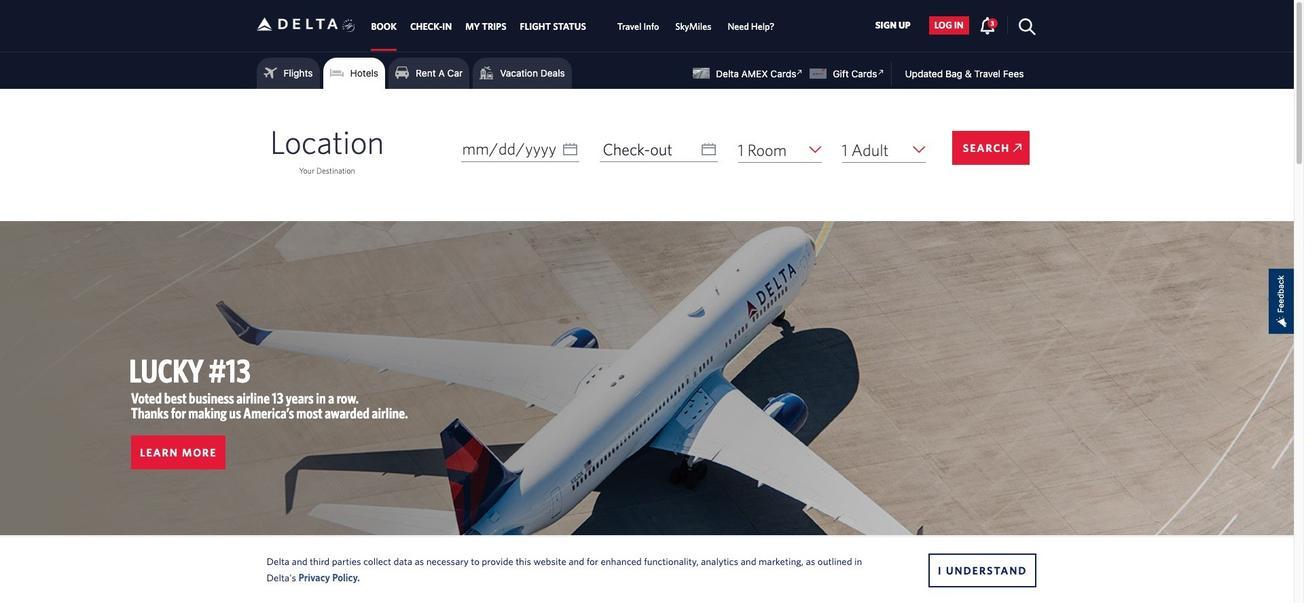 Task type: vqa. For each thing, say whether or not it's contained in the screenshot.
the right THIS LINK OPENS ANOTHER SITE IN A NEW WINDOW THAT MAY NOT FOLLOW THE SAME ACCESSIBILITY POLICIES AS DELTA AIR LINES. Image
yes



Task type: describe. For each thing, give the bounding box(es) containing it.
1 this link opens another site in a new window that may not follow the same accessibility policies as delta air lines. image from the left
[[794, 66, 807, 79]]



Task type: locate. For each thing, give the bounding box(es) containing it.
skyteam image
[[342, 5, 355, 47]]

0 horizontal spatial this link opens another site in a new window that may not follow the same accessibility policies as delta air lines. image
[[794, 66, 807, 79]]

this link opens another site in a new window that may not follow the same accessibility policies as delta air lines. image
[[794, 66, 807, 79], [875, 66, 887, 79]]

None date field
[[461, 137, 579, 162], [600, 137, 718, 162], [461, 137, 579, 162], [600, 137, 718, 162]]

1 horizontal spatial this link opens another site in a new window that may not follow the same accessibility policies as delta air lines. image
[[875, 66, 887, 79]]

delta air lines image
[[256, 3, 338, 45]]

2 this link opens another site in a new window that may not follow the same accessibility policies as delta air lines. image from the left
[[875, 66, 887, 79]]

tab list
[[364, 0, 783, 51]]



